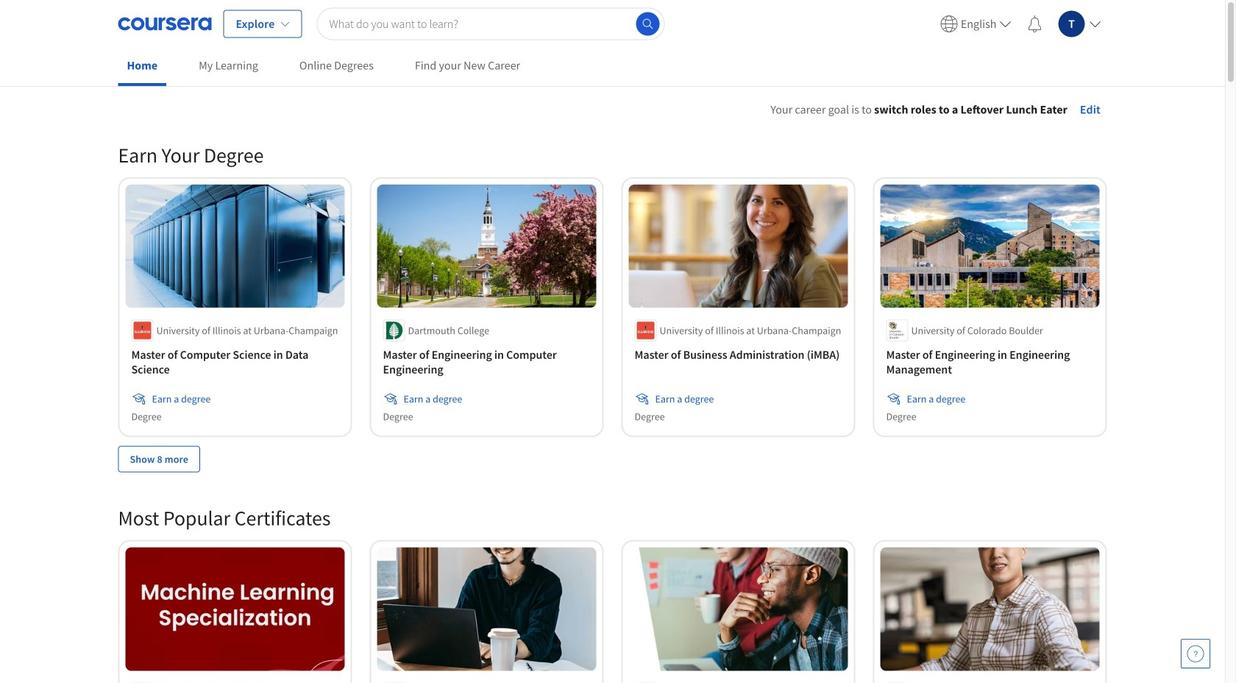 Task type: locate. For each thing, give the bounding box(es) containing it.
earn your degree collection element
[[109, 118, 1116, 497]]

help center image
[[1187, 645, 1205, 663]]

coursera image
[[118, 12, 212, 36]]

most popular certificates collection element
[[109, 482, 1116, 684]]

None search field
[[317, 8, 665, 40]]

region
[[700, 121, 1178, 249]]

What do you want to learn? text field
[[317, 8, 665, 40]]



Task type: vqa. For each thing, say whether or not it's contained in the screenshot.
Help Center icon
yes



